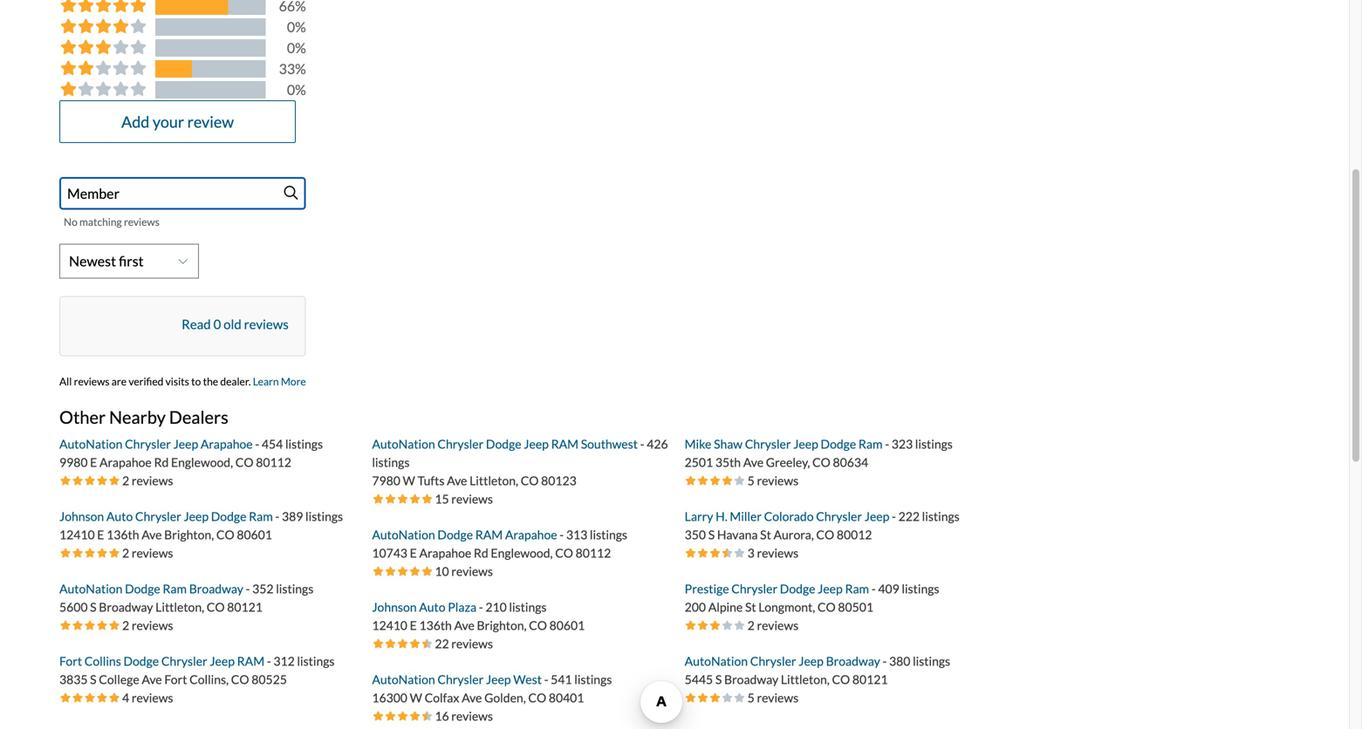 Task type: vqa. For each thing, say whether or not it's contained in the screenshot.
15
yes



Task type: locate. For each thing, give the bounding box(es) containing it.
2 reviews
[[122, 474, 173, 488], [122, 546, 173, 561], [122, 618, 173, 633], [748, 618, 799, 633]]

star half image down havana
[[722, 547, 734, 560]]

h.
[[716, 509, 728, 524]]

chrysler up 7980 w tufts ave littleton, co 80123
[[438, 437, 484, 452]]

0 horizontal spatial 80121
[[227, 600, 263, 615]]

autonation for autonation chrysler jeep west - 541 listings
[[372, 673, 435, 687]]

old
[[224, 316, 242, 332]]

350
[[685, 528, 706, 542]]

star half image
[[722, 547, 734, 560], [421, 638, 433, 650]]

reviews down 350 s havana st aurora, co 80012
[[757, 546, 799, 561]]

1 vertical spatial 5
[[748, 691, 755, 706]]

st up 3 reviews
[[761, 528, 772, 542]]

ave up 22 reviews
[[454, 618, 475, 633]]

autonation chrysler jeep west - 541 listings
[[372, 673, 612, 687]]

reviews for johnson auto chrysler jeep dodge ram
[[132, 546, 173, 561]]

e down johnson auto chrysler jeep dodge ram link
[[97, 528, 104, 542]]

e down johnson auto plaza link
[[410, 618, 417, 633]]

80121 down 352 at the bottom of the page
[[227, 600, 263, 615]]

fort collins dodge chrysler jeep ram - 312 listings
[[59, 654, 335, 669]]

2 reviews down 9980 e arapahoe rd englewood, co 80112
[[122, 474, 173, 488]]

5600
[[59, 600, 88, 615]]

1 horizontal spatial johnson
[[372, 600, 417, 615]]

16
[[435, 709, 449, 724]]

2501
[[685, 455, 713, 470]]

ave for autonation chrysler dodge jeep ram southwest
[[447, 474, 467, 488]]

e for autonation dodge ram arapahoe - 313 listings
[[410, 546, 417, 561]]

1 vertical spatial 5 reviews
[[748, 691, 799, 706]]

0 horizontal spatial auto
[[106, 509, 133, 524]]

136th for 22
[[419, 618, 452, 633]]

reviews down 9980 e arapahoe rd englewood, co 80112
[[132, 474, 173, 488]]

mike
[[685, 437, 712, 452]]

12410 e 136th ave brighton, co 80601 up 22 reviews
[[372, 618, 585, 633]]

1 vertical spatial star half image
[[421, 638, 433, 650]]

2 reviews down 5600 s broadway littleton, co 80121
[[122, 618, 173, 633]]

0 vertical spatial littleton,
[[470, 474, 519, 488]]

1 horizontal spatial auto
[[419, 600, 446, 615]]

reviews down 5445 s broadway littleton, co 80121
[[757, 691, 799, 706]]

0 horizontal spatial littleton,
[[156, 600, 204, 615]]

1 horizontal spatial 12410
[[372, 618, 408, 633]]

ave for johnson auto chrysler jeep dodge ram
[[142, 528, 162, 542]]

0 vertical spatial 80112
[[256, 455, 291, 470]]

ram
[[551, 437, 579, 452], [476, 528, 503, 542], [237, 654, 265, 669]]

west
[[514, 673, 542, 687]]

1 horizontal spatial ram
[[476, 528, 503, 542]]

listings right 541
[[575, 673, 612, 687]]

16300 w colfax ave golden, co 80401
[[372, 691, 584, 706]]

autonation up 5445
[[685, 654, 748, 669]]

9980
[[59, 455, 88, 470]]

plaza
[[448, 600, 477, 615]]

autonation for autonation dodge ram broadway - 352 listings
[[59, 582, 123, 597]]

w for 7980
[[403, 474, 415, 488]]

johnson auto chrysler jeep dodge ram link
[[59, 509, 275, 524]]

add your review
[[121, 112, 234, 131]]

Search Reviews field
[[59, 177, 306, 210]]

havana
[[717, 528, 758, 542]]

16 reviews
[[435, 709, 493, 724]]

w
[[403, 474, 415, 488], [410, 691, 422, 706]]

reviews inside dropdown button
[[244, 316, 289, 332]]

littleton, for autonation dodge ram broadway - 352 listings
[[156, 600, 204, 615]]

136th up the 22
[[419, 618, 452, 633]]

- left 313
[[560, 528, 564, 542]]

0 horizontal spatial st
[[746, 600, 757, 615]]

autonation up 10743
[[372, 528, 435, 542]]

reviews for larry h. miller colorado chrysler jeep
[[757, 546, 799, 561]]

co down "autonation chrysler jeep broadway - 380 listings"
[[832, 673, 851, 687]]

more
[[281, 375, 306, 388]]

- left 409
[[872, 582, 876, 597]]

dodge up 7980 w tufts ave littleton, co 80123
[[486, 437, 522, 452]]

rd down autonation dodge ram arapahoe "link"
[[474, 546, 489, 561]]

autonation up 7980
[[372, 437, 435, 452]]

auto down 9980 e arapahoe rd englewood, co 80112
[[106, 509, 133, 524]]

1 horizontal spatial fort
[[164, 673, 187, 687]]

reviews for fort collins dodge chrysler jeep ram
[[132, 691, 173, 706]]

210
[[486, 600, 507, 615]]

visits
[[166, 375, 189, 388]]

-
[[255, 437, 259, 452], [641, 437, 645, 452], [885, 437, 890, 452], [275, 509, 280, 524], [892, 509, 897, 524], [560, 528, 564, 542], [246, 582, 250, 597], [872, 582, 876, 597], [479, 600, 483, 615], [267, 654, 271, 669], [883, 654, 887, 669], [544, 673, 549, 687]]

5 down 5445 s broadway littleton, co 80121
[[748, 691, 755, 706]]

7980
[[372, 474, 401, 488]]

1 horizontal spatial brighton,
[[477, 618, 527, 633]]

ram
[[859, 437, 883, 452], [249, 509, 273, 524], [163, 582, 187, 597], [845, 582, 870, 597]]

80601
[[237, 528, 272, 542], [550, 618, 585, 633]]

2 down 5600 s broadway littleton, co 80121
[[122, 618, 129, 633]]

2 for broadway
[[122, 618, 129, 633]]

16300
[[372, 691, 408, 706]]

fort up 3835
[[59, 654, 82, 669]]

star half image left the 22
[[421, 638, 433, 650]]

e for johnson auto chrysler jeep dodge ram - 389 listings
[[97, 528, 104, 542]]

5600 s broadway littleton, co 80121
[[59, 600, 263, 615]]

1 vertical spatial englewood,
[[491, 546, 553, 561]]

0 vertical spatial 5
[[748, 474, 755, 488]]

broadway
[[189, 582, 243, 597], [99, 600, 153, 615], [826, 654, 881, 669], [725, 673, 779, 687]]

22
[[435, 637, 449, 652]]

0 horizontal spatial 12410
[[59, 528, 95, 542]]

dodge
[[486, 437, 522, 452], [821, 437, 857, 452], [211, 509, 247, 524], [438, 528, 473, 542], [125, 582, 160, 597], [780, 582, 816, 597], [124, 654, 159, 669]]

learn more link
[[253, 375, 306, 388]]

0 vertical spatial brighton,
[[164, 528, 214, 542]]

0 horizontal spatial 136th
[[107, 528, 139, 542]]

reviews right the 22
[[452, 637, 493, 652]]

0 vertical spatial 136th
[[107, 528, 139, 542]]

2 0% from the top
[[287, 39, 306, 56]]

ave for autonation chrysler jeep west
[[462, 691, 482, 706]]

verified
[[129, 375, 164, 388]]

80601 up 541
[[550, 618, 585, 633]]

listings up 7980
[[372, 455, 410, 470]]

1 vertical spatial 80121
[[853, 673, 888, 687]]

listings right 323
[[916, 437, 953, 452]]

littleton, up 15 reviews
[[470, 474, 519, 488]]

englewood, down autonation chrysler jeep arapahoe - 454 listings
[[171, 455, 233, 470]]

80601 up 352 at the bottom of the page
[[237, 528, 272, 542]]

80112 down 454
[[256, 455, 291, 470]]

1 vertical spatial johnson
[[372, 600, 417, 615]]

3 reviews
[[748, 546, 799, 561]]

ave for fort collins dodge chrysler jeep ram
[[142, 673, 162, 687]]

12410 down johnson auto plaza link
[[372, 618, 408, 633]]

autonation chrysler jeep broadway link
[[685, 654, 883, 669]]

st
[[761, 528, 772, 542], [746, 600, 757, 615]]

1 vertical spatial 80601
[[550, 618, 585, 633]]

e right 10743
[[410, 546, 417, 561]]

0 horizontal spatial ram
[[237, 654, 265, 669]]

1 vertical spatial 12410
[[372, 618, 408, 633]]

80501
[[838, 600, 874, 615]]

352
[[252, 582, 274, 597]]

15
[[435, 492, 449, 507]]

0 horizontal spatial 80112
[[256, 455, 291, 470]]

5 reviews for greeley,
[[748, 474, 799, 488]]

rd
[[154, 455, 169, 470], [474, 546, 489, 561]]

johnson for johnson auto plaza
[[372, 600, 417, 615]]

2 reviews for rd
[[122, 474, 173, 488]]

autonation
[[59, 437, 123, 452], [372, 437, 435, 452], [372, 528, 435, 542], [59, 582, 123, 597], [685, 654, 748, 669], [372, 673, 435, 687]]

johnson down "9980"
[[59, 509, 104, 524]]

2 5 reviews from the top
[[748, 691, 799, 706]]

0 vertical spatial englewood,
[[171, 455, 233, 470]]

southwest
[[581, 437, 638, 452]]

2 horizontal spatial ram
[[551, 437, 579, 452]]

0 horizontal spatial englewood,
[[171, 455, 233, 470]]

80121 for - 352 listings
[[227, 600, 263, 615]]

broadway down autonation dodge ram broadway link
[[99, 600, 153, 615]]

2 down autonation chrysler jeep arapahoe link
[[122, 474, 129, 488]]

listings
[[285, 437, 323, 452], [916, 437, 953, 452], [372, 455, 410, 470], [306, 509, 343, 524], [923, 509, 960, 524], [590, 528, 628, 542], [276, 582, 314, 597], [902, 582, 940, 597], [509, 600, 547, 615], [297, 654, 335, 669], [913, 654, 951, 669], [575, 673, 612, 687]]

0 horizontal spatial 12410 e 136th ave brighton, co 80601
[[59, 528, 272, 542]]

80112 down 313
[[576, 546, 611, 561]]

1 vertical spatial 0%
[[287, 39, 306, 56]]

reviews
[[124, 216, 160, 228], [244, 316, 289, 332], [74, 375, 110, 388], [132, 474, 173, 488], [757, 474, 799, 488], [452, 492, 493, 507], [132, 546, 173, 561], [757, 546, 799, 561], [452, 564, 493, 579], [132, 618, 173, 633], [757, 618, 799, 633], [452, 637, 493, 652], [132, 691, 173, 706], [757, 691, 799, 706], [452, 709, 493, 724]]

1 vertical spatial rd
[[474, 546, 489, 561]]

ram up 10743 e arapahoe rd englewood, co 80112
[[476, 528, 503, 542]]

star image
[[59, 475, 72, 487], [72, 475, 84, 487], [84, 475, 96, 487], [96, 475, 108, 487], [108, 475, 120, 487], [685, 475, 697, 487], [722, 475, 734, 487], [734, 475, 746, 487], [372, 493, 384, 505], [384, 493, 397, 505], [397, 493, 409, 505], [59, 547, 72, 560], [96, 547, 108, 560], [108, 547, 120, 560], [709, 547, 722, 560], [722, 547, 734, 560], [734, 547, 746, 560], [372, 566, 384, 578], [397, 566, 409, 578], [409, 566, 421, 578], [59, 620, 72, 632], [72, 620, 84, 632], [697, 620, 709, 632], [709, 620, 722, 632], [734, 620, 746, 632], [372, 638, 384, 650], [409, 638, 421, 650], [421, 638, 433, 650], [59, 692, 72, 704], [84, 692, 96, 704], [108, 692, 120, 704], [697, 692, 709, 704], [709, 692, 722, 704], [722, 692, 734, 704], [372, 711, 384, 723], [384, 711, 397, 723]]

reviews up autonation dodge ram broadway link
[[132, 546, 173, 561]]

s right 350
[[709, 528, 715, 542]]

380
[[890, 654, 911, 669]]

autonation chrysler jeep arapahoe link
[[59, 437, 255, 452]]

1 horizontal spatial rd
[[474, 546, 489, 561]]

brighton, for 2 reviews
[[164, 528, 214, 542]]

0 vertical spatial johnson
[[59, 509, 104, 524]]

fort collins dodge chrysler jeep ram link
[[59, 654, 267, 669]]

12410 e 136th ave brighton, co 80601 for plaza
[[372, 618, 585, 633]]

read 0 old reviews
[[182, 316, 289, 332]]

jeep
[[173, 437, 198, 452], [524, 437, 549, 452], [794, 437, 819, 452], [184, 509, 209, 524], [865, 509, 890, 524], [818, 582, 843, 597], [210, 654, 235, 669], [799, 654, 824, 669], [486, 673, 511, 687]]

2 reviews for ave
[[122, 546, 173, 561]]

1 vertical spatial st
[[746, 600, 757, 615]]

1 vertical spatial brighton,
[[477, 618, 527, 633]]

s for 350
[[709, 528, 715, 542]]

1 horizontal spatial star half image
[[722, 547, 734, 560]]

nearby
[[109, 407, 166, 428]]

0 horizontal spatial 80601
[[237, 528, 272, 542]]

arapahoe up 10743 e arapahoe rd englewood, co 80112
[[505, 528, 558, 542]]

no matching reviews
[[64, 216, 160, 228]]

reviews for autonation chrysler dodge jeep ram southwest
[[452, 492, 493, 507]]

- left 352 at the bottom of the page
[[246, 582, 250, 597]]

0 horizontal spatial rd
[[154, 455, 169, 470]]

jeep up golden,
[[486, 673, 511, 687]]

0 vertical spatial w
[[403, 474, 415, 488]]

1 vertical spatial 80112
[[576, 546, 611, 561]]

1 horizontal spatial 136th
[[419, 618, 452, 633]]

autonation dodge ram broadway - 352 listings
[[59, 582, 314, 597]]

s for 3835
[[90, 673, 97, 687]]

1 vertical spatial fort
[[164, 673, 187, 687]]

0 vertical spatial st
[[761, 528, 772, 542]]

80121 down "autonation chrysler jeep broadway - 380 listings"
[[853, 673, 888, 687]]

5 reviews
[[748, 474, 799, 488], [748, 691, 799, 706]]

to
[[191, 375, 201, 388]]

0 horizontal spatial johnson
[[59, 509, 104, 524]]

- left 380 on the right bottom of page
[[883, 654, 887, 669]]

1 5 reviews from the top
[[748, 474, 799, 488]]

reviews for johnson auto plaza
[[452, 637, 493, 652]]

3 0% from the top
[[287, 81, 306, 98]]

- left '426' at left bottom
[[641, 437, 645, 452]]

dodge left 389
[[211, 509, 247, 524]]

listings right 454
[[285, 437, 323, 452]]

5 for broadway
[[748, 691, 755, 706]]

0 vertical spatial 80121
[[227, 600, 263, 615]]

arapahoe
[[201, 437, 253, 452], [100, 455, 152, 470], [505, 528, 558, 542], [419, 546, 472, 561]]

1 vertical spatial w
[[410, 691, 422, 706]]

0 vertical spatial 12410 e 136th ave brighton, co 80601
[[59, 528, 272, 542]]

star image
[[697, 475, 709, 487], [709, 475, 722, 487], [409, 493, 421, 505], [421, 493, 433, 505], [72, 547, 84, 560], [84, 547, 96, 560], [685, 547, 697, 560], [697, 547, 709, 560], [384, 566, 397, 578], [421, 566, 433, 578], [84, 620, 96, 632], [96, 620, 108, 632], [108, 620, 120, 632], [685, 620, 697, 632], [722, 620, 734, 632], [384, 638, 397, 650], [397, 638, 409, 650], [72, 692, 84, 704], [96, 692, 108, 704], [685, 692, 697, 704], [734, 692, 746, 704], [397, 711, 409, 723], [409, 711, 421, 723], [421, 711, 433, 723]]

0 vertical spatial 0%
[[287, 18, 306, 35]]

1 horizontal spatial 12410 e 136th ave brighton, co 80601
[[372, 618, 585, 633]]

1 vertical spatial 12410 e 136th ave brighton, co 80601
[[372, 618, 585, 633]]

chrysler
[[125, 437, 171, 452], [438, 437, 484, 452], [745, 437, 791, 452], [135, 509, 181, 524], [816, 509, 863, 524], [732, 582, 778, 597], [161, 654, 207, 669], [751, 654, 797, 669], [438, 673, 484, 687]]

autonation for autonation chrysler dodge jeep ram southwest
[[372, 437, 435, 452]]

2 reviews up autonation dodge ram broadway link
[[122, 546, 173, 561]]

1 horizontal spatial 80121
[[853, 673, 888, 687]]

0 vertical spatial 12410
[[59, 528, 95, 542]]

brighton,
[[164, 528, 214, 542], [477, 618, 527, 633]]

listings right 352 at the bottom of the page
[[276, 582, 314, 597]]

- left 541
[[544, 673, 549, 687]]

2 reviews for longmont,
[[748, 618, 799, 633]]

0 vertical spatial 5 reviews
[[748, 474, 799, 488]]

0 horizontal spatial star half image
[[421, 638, 433, 650]]

1 5 from the top
[[748, 474, 755, 488]]

auto for plaza
[[419, 600, 446, 615]]

2 vertical spatial 0%
[[287, 81, 306, 98]]

chrysler up 16300 w colfax ave golden, co 80401
[[438, 673, 484, 687]]

2 5 from the top
[[748, 691, 755, 706]]

409
[[879, 582, 900, 597]]

- left 312
[[267, 654, 271, 669]]

dealers
[[169, 407, 229, 428]]

littleton,
[[470, 474, 519, 488], [156, 600, 204, 615], [781, 673, 830, 687]]

reviews for autonation dodge ram broadway
[[132, 618, 173, 633]]

5 reviews down 5445 s broadway littleton, co 80121
[[748, 691, 799, 706]]

e for johnson auto plaza - 210 listings
[[410, 618, 417, 633]]

80601 for listings
[[550, 618, 585, 633]]

0 horizontal spatial fort
[[59, 654, 82, 669]]

s right 3835
[[90, 673, 97, 687]]

s right 5600
[[90, 600, 97, 615]]

80121
[[227, 600, 263, 615], [853, 673, 888, 687]]

1 vertical spatial littleton,
[[156, 600, 204, 615]]

2 reviews for littleton,
[[122, 618, 173, 633]]

ave up 16 reviews
[[462, 691, 482, 706]]

brighton, down 210
[[477, 618, 527, 633]]

1 horizontal spatial englewood,
[[491, 546, 553, 561]]

1 horizontal spatial 80112
[[576, 546, 611, 561]]

e right "9980"
[[90, 455, 97, 470]]

larry
[[685, 509, 714, 524]]

2 for 136th
[[122, 546, 129, 561]]

0 vertical spatial auto
[[106, 509, 133, 524]]

ram up 5600 s broadway littleton, co 80121
[[163, 582, 187, 597]]

0 horizontal spatial brighton,
[[164, 528, 214, 542]]

littleton, down "autonation chrysler jeep broadway - 380 listings"
[[781, 673, 830, 687]]

80121 for - 380 listings
[[853, 673, 888, 687]]

are
[[112, 375, 127, 388]]

0 vertical spatial 80601
[[237, 528, 272, 542]]

johnson for johnson auto chrysler jeep dodge ram
[[59, 509, 104, 524]]

chrysler down 9980 e arapahoe rd englewood, co 80112
[[135, 509, 181, 524]]

0 vertical spatial rd
[[154, 455, 169, 470]]

s for 5445
[[716, 673, 722, 687]]

4
[[122, 691, 129, 706]]

englewood, for jeep
[[171, 455, 233, 470]]

littleton, down autonation dodge ram broadway - 352 listings
[[156, 600, 204, 615]]

listings right 222
[[923, 509, 960, 524]]

read 0 old reviews button
[[182, 316, 289, 333]]

2 horizontal spatial littleton,
[[781, 673, 830, 687]]

reviews for autonation chrysler jeep arapahoe
[[132, 474, 173, 488]]

2 vertical spatial littleton,
[[781, 673, 830, 687]]

co
[[236, 455, 254, 470], [813, 455, 831, 470], [521, 474, 539, 488], [216, 528, 235, 542], [817, 528, 835, 542], [555, 546, 574, 561], [207, 600, 225, 615], [818, 600, 836, 615], [529, 618, 547, 633], [231, 673, 249, 687], [832, 673, 851, 687], [529, 691, 547, 706]]

1 vertical spatial 136th
[[419, 618, 452, 633]]

1 vertical spatial auto
[[419, 600, 446, 615]]

reviews down 5600 s broadway littleton, co 80121
[[132, 618, 173, 633]]

10743
[[372, 546, 408, 561]]

1 horizontal spatial 80601
[[550, 618, 585, 633]]

matching
[[79, 216, 122, 228]]



Task type: describe. For each thing, give the bounding box(es) containing it.
littleton, for autonation chrysler jeep broadway - 380 listings
[[781, 673, 830, 687]]

autonation dodge ram arapahoe - 313 listings
[[372, 528, 628, 542]]

auto for chrysler
[[106, 509, 133, 524]]

80601 for ram
[[237, 528, 272, 542]]

3
[[748, 546, 755, 561]]

broadway down autonation chrysler jeep broadway link
[[725, 673, 779, 687]]

dodge up college
[[124, 654, 159, 669]]

dodge up 80634
[[821, 437, 857, 452]]

golden,
[[485, 691, 526, 706]]

- 426 listings
[[372, 437, 668, 470]]

collins
[[84, 654, 121, 669]]

5 reviews for littleton,
[[748, 691, 799, 706]]

autonation chrysler jeep west link
[[372, 673, 544, 687]]

listings right 210
[[509, 600, 547, 615]]

- left 210
[[479, 600, 483, 615]]

listings right 313
[[590, 528, 628, 542]]

other
[[59, 407, 106, 428]]

222
[[899, 509, 920, 524]]

co down prestige chrysler dodge jeep ram - 409 listings
[[818, 600, 836, 615]]

7980 w tufts ave littleton, co 80123
[[372, 474, 577, 488]]

80112 for 313
[[576, 546, 611, 561]]

all reviews are verified visits to the dealer. learn more
[[59, 375, 306, 388]]

80012
[[837, 528, 873, 542]]

200 alpine st longmont, co 80501
[[685, 600, 874, 615]]

reviews right matching
[[124, 216, 160, 228]]

ave right 35th
[[744, 455, 764, 470]]

co down mike shaw chrysler jeep dodge ram - 323 listings
[[813, 455, 831, 470]]

w for 16300
[[410, 691, 422, 706]]

ram up 80634
[[859, 437, 883, 452]]

10743 e arapahoe rd englewood, co 80112
[[372, 546, 611, 561]]

mike shaw chrysler jeep dodge ram - 323 listings
[[685, 437, 953, 452]]

rd for chrysler
[[154, 455, 169, 470]]

jeep up 80501
[[818, 582, 843, 597]]

5445
[[685, 673, 713, 687]]

2501 35th ave greeley, co 80634
[[685, 455, 869, 470]]

reviews for autonation chrysler jeep west
[[452, 709, 493, 724]]

ram left 389
[[249, 509, 273, 524]]

prestige chrysler dodge jeep ram - 409 listings
[[685, 582, 940, 597]]

tufts
[[418, 474, 445, 488]]

greeley,
[[766, 455, 810, 470]]

ave for johnson auto plaza
[[454, 618, 475, 633]]

chrysler up 3835 s college ave fort collins, co 80525
[[161, 654, 207, 669]]

2 for st
[[748, 618, 755, 633]]

listings right 380 on the right bottom of page
[[913, 654, 951, 669]]

arapahoe down autonation chrysler jeep arapahoe link
[[100, 455, 152, 470]]

autonation chrysler jeep broadway - 380 listings
[[685, 654, 951, 669]]

2 for arapahoe
[[122, 474, 129, 488]]

autonation chrysler dodge jeep ram southwest
[[372, 437, 641, 452]]

autonation dodge ram broadway link
[[59, 582, 246, 597]]

350 s havana st aurora, co 80012
[[685, 528, 873, 542]]

listings right 409
[[902, 582, 940, 597]]

johnson auto plaza - 210 listings
[[372, 600, 547, 615]]

0 vertical spatial fort
[[59, 654, 82, 669]]

co left 80525
[[231, 673, 249, 687]]

323
[[892, 437, 913, 452]]

read
[[182, 316, 211, 332]]

arapahoe up 10 on the left bottom of page
[[419, 546, 472, 561]]

3835
[[59, 673, 88, 687]]

all
[[59, 375, 72, 388]]

chrysler up 2501 35th ave greeley, co 80634
[[745, 437, 791, 452]]

jeep up greeley, in the bottom right of the page
[[794, 437, 819, 452]]

college
[[99, 673, 139, 687]]

4 reviews
[[122, 691, 173, 706]]

- left 222
[[892, 509, 897, 524]]

search image
[[284, 186, 298, 200]]

541
[[551, 673, 572, 687]]

12410 for johnson auto chrysler jeep dodge ram
[[59, 528, 95, 542]]

- left 454
[[255, 437, 259, 452]]

mike shaw chrysler jeep dodge ram link
[[685, 437, 885, 452]]

brighton, for 22 reviews
[[477, 618, 527, 633]]

star half image
[[421, 711, 433, 723]]

autonation for autonation chrysler jeep arapahoe - 454 listings
[[59, 437, 123, 452]]

reviews for autonation chrysler jeep broadway
[[757, 691, 799, 706]]

80112 for 454
[[256, 455, 291, 470]]

35th
[[716, 455, 741, 470]]

chevron down image
[[179, 256, 188, 267]]

dodge down 15 reviews
[[438, 528, 473, 542]]

learn
[[253, 375, 279, 388]]

your
[[153, 112, 184, 131]]

longmont,
[[759, 600, 816, 615]]

colorado
[[764, 509, 814, 524]]

1 horizontal spatial st
[[761, 528, 772, 542]]

larry h. miller colorado chrysler jeep link
[[685, 509, 892, 524]]

454
[[262, 437, 283, 452]]

10 reviews
[[435, 564, 493, 579]]

co down johnson auto chrysler jeep dodge ram - 389 listings
[[216, 528, 235, 542]]

jeep up collins,
[[210, 654, 235, 669]]

reviews for autonation dodge ram arapahoe
[[452, 564, 493, 579]]

add
[[121, 112, 150, 131]]

chrysler up 5445 s broadway littleton, co 80121
[[751, 654, 797, 669]]

0
[[214, 316, 221, 332]]

jeep up 80123 at bottom left
[[524, 437, 549, 452]]

co up west
[[529, 618, 547, 633]]

broadway left 352 at the bottom of the page
[[189, 582, 243, 597]]

other nearby dealers
[[59, 407, 229, 428]]

reviews for mike shaw chrysler jeep dodge ram
[[757, 474, 799, 488]]

80401
[[549, 691, 584, 706]]

jeep up 5445 s broadway littleton, co 80121
[[799, 654, 824, 669]]

autonation dodge ram arapahoe link
[[372, 528, 560, 542]]

9980 e arapahoe rd englewood, co 80112
[[59, 455, 291, 470]]

autonation for autonation dodge ram arapahoe - 313 listings
[[372, 528, 435, 542]]

e for autonation chrysler jeep arapahoe - 454 listings
[[90, 455, 97, 470]]

no
[[64, 216, 77, 228]]

autonation chrysler dodge jeep ram southwest link
[[372, 437, 641, 452]]

136th for 2
[[107, 528, 139, 542]]

shaw
[[714, 437, 743, 452]]

200
[[685, 600, 706, 615]]

chrysler down "other nearby dealers"
[[125, 437, 171, 452]]

dealer.
[[220, 375, 251, 388]]

prestige
[[685, 582, 729, 597]]

jeep down 9980 e arapahoe rd englewood, co 80112
[[184, 509, 209, 524]]

rd for dodge
[[474, 546, 489, 561]]

1 0% from the top
[[287, 18, 306, 35]]

313
[[566, 528, 588, 542]]

22 reviews
[[435, 637, 493, 652]]

3835 s college ave fort collins, co 80525
[[59, 673, 287, 687]]

dodge up 5600 s broadway littleton, co 80121
[[125, 582, 160, 597]]

5 for ave
[[748, 474, 755, 488]]

312
[[274, 654, 295, 669]]

80123
[[541, 474, 577, 488]]

co down autonation chrysler jeep arapahoe - 454 listings
[[236, 455, 254, 470]]

1 vertical spatial ram
[[476, 528, 503, 542]]

alpine
[[709, 600, 743, 615]]

ram up 80501
[[845, 582, 870, 597]]

0 vertical spatial star half image
[[722, 547, 734, 560]]

12410 for johnson auto plaza
[[372, 618, 408, 633]]

jeep up "80012"
[[865, 509, 890, 524]]

co down autonation dodge ram broadway - 352 listings
[[207, 600, 225, 615]]

80634
[[833, 455, 869, 470]]

15 reviews
[[435, 492, 493, 507]]

listings right 312
[[297, 654, 335, 669]]

dodge up longmont,
[[780, 582, 816, 597]]

listings inside - 426 listings
[[372, 455, 410, 470]]

12410 e 136th ave brighton, co 80601 for chrysler
[[59, 528, 272, 542]]

chrysler up 200 alpine st longmont, co 80501
[[732, 582, 778, 597]]

80525
[[252, 673, 287, 687]]

jeep up 9980 e arapahoe rd englewood, co 80112
[[173, 437, 198, 452]]

co down 313
[[555, 546, 574, 561]]

arapahoe down dealers at the left bottom
[[201, 437, 253, 452]]

reviews right all
[[74, 375, 110, 388]]

1 horizontal spatial littleton,
[[470, 474, 519, 488]]

larry h. miller colorado chrysler jeep - 222 listings
[[685, 509, 960, 524]]

- left 323
[[885, 437, 890, 452]]

colfax
[[425, 691, 460, 706]]

- inside - 426 listings
[[641, 437, 645, 452]]

chrysler up "80012"
[[816, 509, 863, 524]]

co down west
[[529, 691, 547, 706]]

johnson auto chrysler jeep dodge ram - 389 listings
[[59, 509, 343, 524]]

426
[[647, 437, 668, 452]]

englewood, for ram
[[491, 546, 553, 561]]

reviews for prestige chrysler dodge jeep ram
[[757, 618, 799, 633]]

listings right 389
[[306, 509, 343, 524]]

- left 389
[[275, 509, 280, 524]]

s for 5600
[[90, 600, 97, 615]]

33%
[[279, 60, 306, 77]]

autonation chrysler jeep arapahoe - 454 listings
[[59, 437, 323, 452]]

miller
[[730, 509, 762, 524]]

broadway left 380 on the right bottom of page
[[826, 654, 881, 669]]

aurora,
[[774, 528, 814, 542]]

co down larry h. miller colorado chrysler jeep - 222 listings
[[817, 528, 835, 542]]

2 vertical spatial ram
[[237, 654, 265, 669]]

co left 80123 at bottom left
[[521, 474, 539, 488]]

0 vertical spatial ram
[[551, 437, 579, 452]]

5445 s broadway littleton, co 80121
[[685, 673, 888, 687]]

autonation for autonation chrysler jeep broadway - 380 listings
[[685, 654, 748, 669]]

collins,
[[190, 673, 229, 687]]



